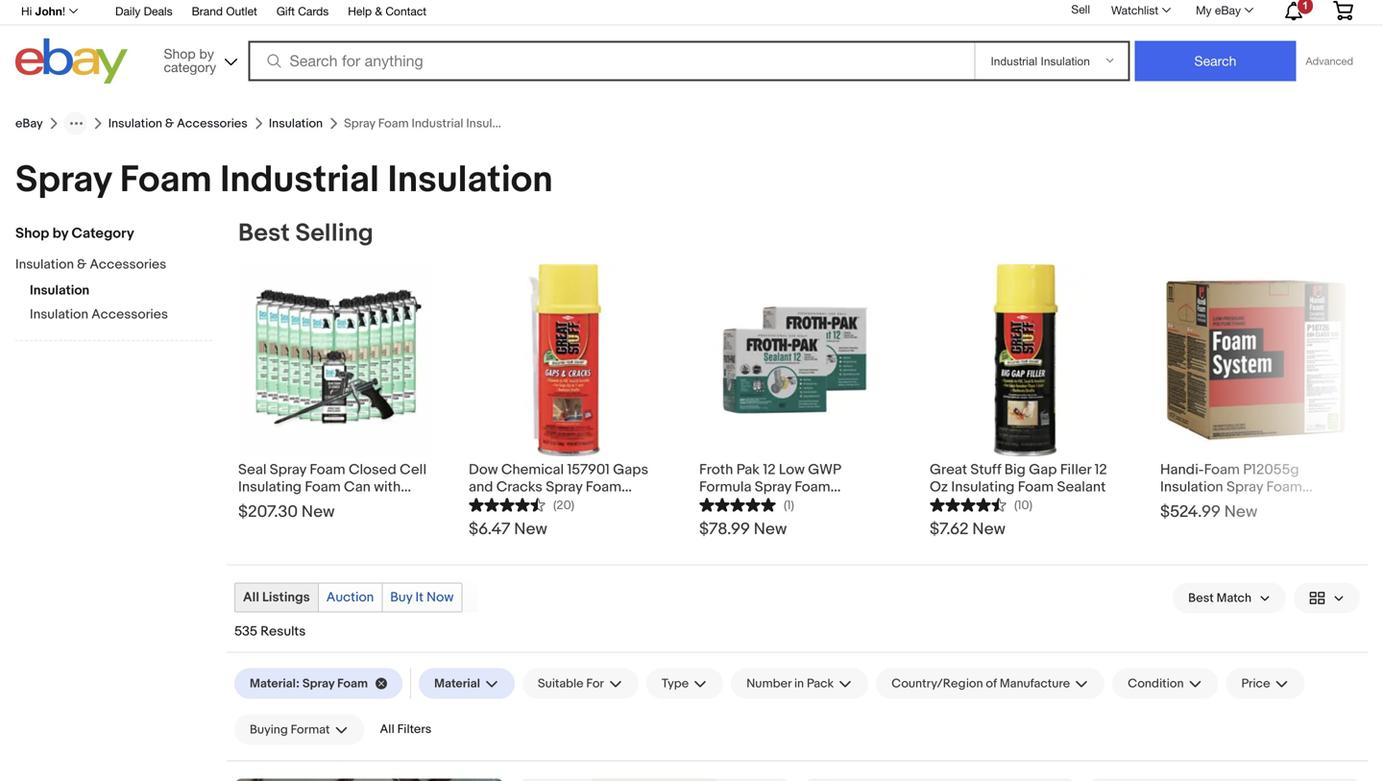Task type: describe. For each thing, give the bounding box(es) containing it.
all listings
[[243, 589, 310, 606]]

suitable
[[538, 676, 584, 691]]

your shopping cart image
[[1333, 1, 1355, 20]]

0 vertical spatial insulation & accessories link
[[108, 116, 248, 131]]

format
[[291, 722, 330, 737]]

$7.62
[[930, 519, 969, 539]]

gift
[[277, 4, 295, 18]]

match
[[1217, 591, 1252, 606]]

$6.47
[[469, 519, 511, 539]]

advanced
[[1306, 55, 1354, 67]]

Search for anything text field
[[251, 43, 971, 79]]

new for $6.47 new
[[514, 519, 547, 539]]

ebay inside account navigation
[[1215, 3, 1241, 17]]

big
[[1005, 461, 1026, 478]]

price button
[[1226, 668, 1305, 699]]

none submit inside shop by category 'banner'
[[1135, 41, 1297, 81]]

foam inside dow chemical 157901 gaps and cracks spray foam insulation - 12oz
[[586, 478, 622, 496]]

country/region of manufacture
[[892, 676, 1070, 691]]

handi-foam p12055g insulation spray foam sealant kit 41 lb two cylinders image
[[1161, 264, 1353, 456]]

country/region
[[892, 676, 983, 691]]

$6.47 new
[[469, 519, 547, 539]]

my ebay
[[1196, 3, 1241, 17]]

country/region of manufacture button
[[876, 668, 1105, 699]]

& for help & contact
[[375, 4, 382, 18]]

new for $524.99 new
[[1225, 502, 1258, 522]]

handi-foam p12055g insulation spray foam sealant kit, 41 lb, two cylinders, image
[[1090, 779, 1360, 781]]

contact
[[386, 4, 427, 18]]

condition
[[1128, 676, 1184, 691]]

best match
[[1189, 591, 1252, 606]]

daily
[[115, 4, 141, 18]]

material: spray foam
[[250, 676, 368, 691]]

spray foam industrial insulation
[[15, 158, 553, 203]]

shop by category button
[[155, 38, 242, 80]]

hi john !
[[21, 4, 65, 18]]

great
[[930, 461, 968, 478]]

gaps
[[613, 461, 649, 478]]

daily deals
[[115, 4, 173, 18]]

auction
[[326, 589, 374, 606]]

157901
[[567, 461, 610, 478]]

brand
[[192, 4, 223, 18]]

seal spray foam closed cell insulating foam can with gun nozzle and cleaner - 24 oz, 12 can per pack image
[[238, 264, 430, 456]]

sell link
[[1063, 3, 1099, 16]]

535 results
[[234, 624, 306, 640]]

shop by category
[[164, 46, 216, 75]]

now
[[427, 589, 454, 606]]

dow chemical 157901 gaps and cracks spray foam insulation - 12oz link
[[469, 456, 661, 513]]

view: gallery view image
[[1310, 588, 1345, 608]]

my ebay link
[[1186, 0, 1262, 22]]

cards
[[298, 4, 329, 18]]

great stuff big gap filler 12 oz insulating foam sealant link
[[930, 456, 1122, 496]]

outlet
[[226, 4, 257, 18]]

brand outlet
[[192, 4, 257, 18]]

buying format button
[[234, 714, 365, 745]]

& for insulation & accessories insulation insulation accessories
[[77, 257, 87, 273]]

help & contact link
[[348, 1, 427, 23]]

4.4 out of 5 stars image
[[469, 496, 546, 513]]

shop by category banner
[[11, 0, 1368, 89]]

1 vertical spatial insulation & accessories link
[[15, 257, 198, 275]]

watchlist
[[1112, 3, 1159, 17]]

!
[[62, 4, 65, 18]]

watchlist link
[[1101, 0, 1180, 22]]

spray inside dow chemical 157901 gaps and cracks spray foam insulation - 12oz
[[546, 478, 583, 496]]

cracks
[[496, 478, 543, 496]]

and
[[469, 478, 493, 496]]

$207.30 new
[[238, 502, 335, 522]]

ebay inside spray foam industrial insulation main content
[[15, 116, 43, 131]]

insulation link
[[269, 116, 323, 131]]

5 out of 5 stars image
[[699, 496, 776, 513]]

my
[[1196, 3, 1212, 17]]

all for all filters
[[380, 722, 395, 737]]

insulation & accessories
[[108, 116, 248, 131]]

category
[[72, 225, 134, 242]]

-
[[535, 496, 541, 513]]

best selling
[[238, 219, 373, 248]]

ebay link
[[15, 116, 43, 131]]

$207.30
[[238, 502, 298, 522]]

material
[[434, 676, 480, 691]]

dow chemical 157901 gaps and cracks spray foam insulation - 12oz image
[[469, 264, 661, 456]]

by for category
[[52, 225, 68, 242]]

accessories for insulation & accessories
[[177, 116, 248, 131]]

spray foam systems propak 200 mobile spray foam rig image
[[234, 779, 504, 781]]

accessories for insulation & accessories insulation insulation accessories
[[90, 257, 166, 273]]

$7.62 new
[[930, 519, 1006, 539]]

listings
[[262, 589, 310, 606]]

buy
[[390, 589, 413, 606]]

stuff
[[971, 461, 1002, 478]]

suitable for button
[[523, 668, 639, 699]]

john
[[35, 4, 62, 18]]

condition button
[[1113, 668, 1219, 699]]

0 vertical spatial spray
[[15, 158, 112, 203]]

material button
[[419, 668, 515, 699]]

best match button
[[1173, 583, 1286, 613]]

gap
[[1029, 461, 1057, 478]]

$524.99 new
[[1161, 502, 1258, 522]]

seal spray closed cell insulating foam can kit w/gun applicator&cleaner (600 bf) image
[[805, 779, 1075, 781]]



Task type: locate. For each thing, give the bounding box(es) containing it.
new for $7.62 new
[[973, 519, 1006, 539]]

1 horizontal spatial &
[[165, 116, 174, 131]]

daily deals link
[[115, 1, 173, 23]]

& inside account navigation
[[375, 4, 382, 18]]

0 horizontal spatial &
[[77, 257, 87, 273]]

all inside "button"
[[380, 722, 395, 737]]

1 horizontal spatial by
[[199, 46, 214, 61]]

0 vertical spatial shop
[[164, 46, 196, 61]]

new down the -
[[514, 519, 547, 539]]

2 horizontal spatial &
[[375, 4, 382, 18]]

best down 'spray foam industrial insulation'
[[238, 219, 290, 248]]

great stuff big gap filler 12 oz insulating foam sealant
[[930, 461, 1108, 496]]

(10) link
[[930, 496, 1033, 513]]

new down (1)
[[754, 519, 787, 539]]

price
[[1242, 676, 1271, 691]]

deals
[[144, 4, 173, 18]]

ebay
[[1215, 3, 1241, 17], [15, 116, 43, 131]]

in
[[794, 676, 804, 691]]

&
[[375, 4, 382, 18], [165, 116, 174, 131], [77, 257, 87, 273]]

& down shop by category
[[77, 257, 87, 273]]

new for $207.30 new
[[302, 502, 335, 522]]

shop for shop by category
[[15, 225, 49, 242]]

hi
[[21, 4, 32, 18]]

number
[[747, 676, 792, 691]]

by down brand
[[199, 46, 214, 61]]

shop left category
[[15, 225, 49, 242]]

auction link
[[319, 584, 382, 612]]

1 vertical spatial accessories
[[90, 257, 166, 273]]

insulation & accessories link
[[108, 116, 248, 131], [15, 257, 198, 275]]

material: spray foam link
[[234, 668, 403, 699]]

dow
[[469, 461, 498, 478]]

by inside shop by category
[[199, 46, 214, 61]]

0 horizontal spatial best
[[238, 219, 290, 248]]

sell
[[1072, 3, 1090, 16]]

category
[[164, 59, 216, 75]]

spray up (20)
[[546, 478, 583, 496]]

insulation
[[108, 116, 162, 131], [269, 116, 323, 131], [388, 158, 553, 203], [15, 257, 74, 273], [30, 282, 90, 299], [30, 306, 88, 323], [469, 496, 532, 513]]

0 horizontal spatial spray
[[15, 158, 112, 203]]

0 horizontal spatial all
[[243, 589, 259, 606]]

spray right material:
[[303, 676, 335, 691]]

accessories
[[177, 116, 248, 131], [90, 257, 166, 273], [91, 306, 168, 323]]

2 horizontal spatial spray
[[546, 478, 583, 496]]

spray
[[15, 158, 112, 203], [546, 478, 583, 496], [303, 676, 335, 691]]

dow chemical 157901 gaps and cracks spray foam insulation - 12oz
[[469, 461, 649, 513]]

0 horizontal spatial shop
[[15, 225, 49, 242]]

all for all listings
[[243, 589, 259, 606]]

1 vertical spatial best
[[1189, 591, 1214, 606]]

(1) link
[[699, 496, 795, 513]]

1 horizontal spatial ebay
[[1215, 3, 1241, 17]]

of
[[986, 676, 997, 691]]

2 vertical spatial spray
[[303, 676, 335, 691]]

help & contact
[[348, 4, 427, 18]]

all left the filters
[[380, 722, 395, 737]]

2 vertical spatial accessories
[[91, 306, 168, 323]]

for
[[586, 676, 604, 691]]

great stuff big gap filler 12 oz insulating foam sealant image
[[930, 264, 1122, 456]]

1 vertical spatial spray
[[546, 478, 583, 496]]

all listings link
[[235, 584, 318, 612]]

foam inside the great stuff big gap filler 12 oz insulating foam sealant
[[1018, 478, 1054, 496]]

new
[[302, 502, 335, 522], [1225, 502, 1258, 522], [514, 519, 547, 539], [754, 519, 787, 539], [973, 519, 1006, 539]]

0 horizontal spatial ebay
[[15, 116, 43, 131]]

1 vertical spatial &
[[165, 116, 174, 131]]

insulation accessories link
[[30, 306, 212, 325]]

new for $78.99 new
[[754, 519, 787, 539]]

all up 535
[[243, 589, 259, 606]]

best for best match
[[1189, 591, 1214, 606]]

froth pak 12 low gwp formula spray foam insulation - pack of 2 (12030014) image
[[699, 264, 892, 456]]

all
[[243, 589, 259, 606], [380, 722, 395, 737]]

insulating
[[952, 478, 1015, 496]]

oz
[[930, 478, 948, 496]]

& for insulation & accessories
[[165, 116, 174, 131]]

sealant
[[1057, 478, 1106, 496]]

0 vertical spatial best
[[238, 219, 290, 248]]

1 horizontal spatial best
[[1189, 591, 1214, 606]]

& down category
[[165, 116, 174, 131]]

2 vertical spatial &
[[77, 257, 87, 273]]

number in pack
[[747, 676, 834, 691]]

by left category
[[52, 225, 68, 242]]

new right $524.99 at the bottom right of the page
[[1225, 502, 1258, 522]]

best left match at bottom right
[[1189, 591, 1214, 606]]

1 horizontal spatial shop
[[164, 46, 196, 61]]

pack
[[807, 676, 834, 691]]

0 vertical spatial by
[[199, 46, 214, 61]]

new right $207.30
[[302, 502, 335, 522]]

spray up shop by category
[[15, 158, 112, 203]]

(10)
[[1015, 498, 1033, 513]]

1 vertical spatial by
[[52, 225, 68, 242]]

1 vertical spatial ebay
[[15, 116, 43, 131]]

(1)
[[784, 498, 795, 513]]

it
[[416, 589, 424, 606]]

account navigation
[[11, 0, 1368, 25]]

shop by category
[[15, 225, 134, 242]]

all filters
[[380, 722, 432, 737]]

insulation inside dow chemical 157901 gaps and cracks spray foam insulation - 12oz
[[469, 496, 532, 513]]

selling
[[295, 219, 373, 248]]

filler
[[1060, 461, 1092, 478]]

manufacture
[[1000, 676, 1070, 691]]

& inside insulation & accessories insulation insulation accessories
[[77, 257, 87, 273]]

buy it now
[[390, 589, 454, 606]]

material:
[[250, 676, 300, 691]]

$78.99 new
[[699, 519, 787, 539]]

535
[[234, 624, 258, 640]]

results
[[261, 624, 306, 640]]

best inside dropdown button
[[1189, 591, 1214, 606]]

(20)
[[553, 498, 575, 513]]

best for best selling
[[238, 219, 290, 248]]

by for category
[[199, 46, 214, 61]]

foam inside material: spray foam link
[[337, 676, 368, 691]]

filters
[[397, 722, 432, 737]]

by inside spray foam industrial insulation main content
[[52, 225, 68, 242]]

$78.99
[[699, 519, 750, 539]]

4.5 out of 5 stars image
[[930, 496, 1007, 513]]

0 vertical spatial all
[[243, 589, 259, 606]]

1 horizontal spatial spray
[[303, 676, 335, 691]]

type
[[662, 676, 689, 691]]

1 horizontal spatial all
[[380, 722, 395, 737]]

advanced link
[[1297, 42, 1363, 80]]

foam
[[120, 158, 212, 203], [586, 478, 622, 496], [1018, 478, 1054, 496], [337, 676, 368, 691]]

& right help
[[375, 4, 382, 18]]

buying format
[[250, 722, 330, 737]]

0 horizontal spatial by
[[52, 225, 68, 242]]

by
[[199, 46, 214, 61], [52, 225, 68, 242]]

None submit
[[1135, 41, 1297, 81]]

shop down deals
[[164, 46, 196, 61]]

shop inside shop by category
[[164, 46, 196, 61]]

new down (10) link
[[973, 519, 1006, 539]]

0 vertical spatial &
[[375, 4, 382, 18]]

shop
[[164, 46, 196, 61], [15, 225, 49, 242]]

buy it now link
[[383, 584, 462, 612]]

buying
[[250, 722, 288, 737]]

graco reactor e-xp1 system with drum pumps, 50ft heated hose, and fusion gun image
[[592, 779, 717, 781]]

all filters button
[[372, 714, 439, 745]]

shop for shop by category
[[164, 46, 196, 61]]

shop inside spray foam industrial insulation main content
[[15, 225, 49, 242]]

0 vertical spatial accessories
[[177, 116, 248, 131]]

gift cards
[[277, 4, 329, 18]]

best
[[238, 219, 290, 248], [1189, 591, 1214, 606]]

1 vertical spatial all
[[380, 722, 395, 737]]

0 vertical spatial ebay
[[1215, 3, 1241, 17]]

1 vertical spatial shop
[[15, 225, 49, 242]]

type button
[[646, 668, 724, 699]]

gift cards link
[[277, 1, 329, 23]]

brand outlet link
[[192, 1, 257, 23]]

number in pack button
[[731, 668, 869, 699]]

insulation & accessories insulation insulation accessories
[[15, 257, 168, 323]]

12oz
[[544, 496, 572, 513]]

spray foam industrial insulation main content
[[0, 104, 1383, 781]]

chemical
[[501, 461, 564, 478]]

industrial
[[220, 158, 379, 203]]



Task type: vqa. For each thing, say whether or not it's contained in the screenshot.
Get An Extra 15% Off image
no



